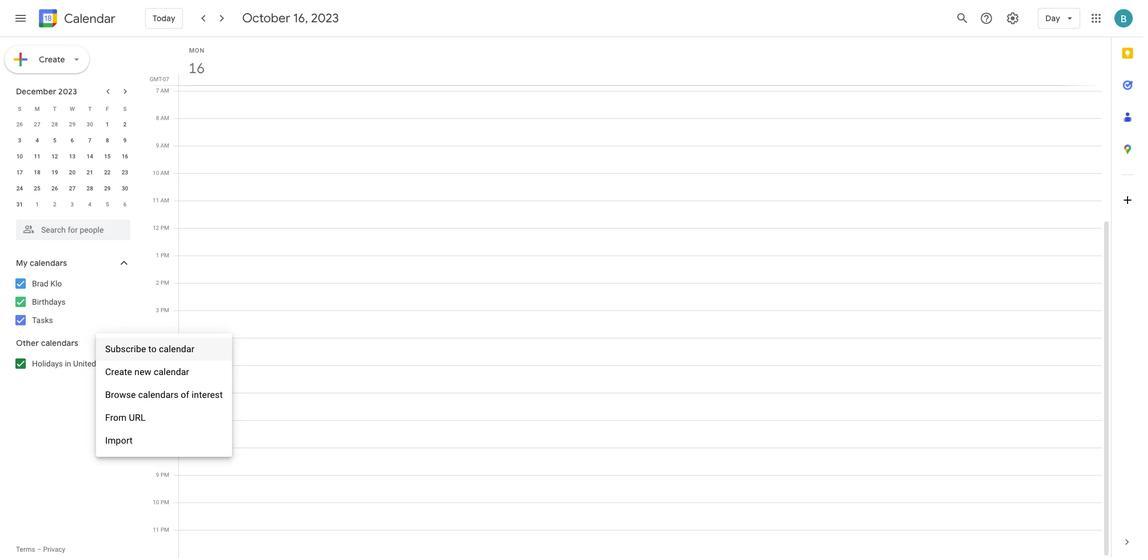 Task type: describe. For each thing, give the bounding box(es) containing it.
Search for people text field
[[23, 220, 124, 240]]

31 element
[[13, 198, 27, 212]]

subscribe
[[105, 344, 146, 355]]

december 2023
[[16, 86, 77, 97]]

4 for 4 pm
[[156, 335, 159, 341]]

create for create new calendar
[[105, 367, 132, 377]]

10 am
[[153, 170, 169, 176]]

30 for 30 'element' at the top of page
[[122, 185, 128, 192]]

row containing 17
[[11, 165, 134, 181]]

my calendars button
[[2, 254, 142, 272]]

klo
[[50, 279, 62, 288]]

27 for november 27 element on the left top of the page
[[34, 121, 40, 128]]

–
[[37, 546, 42, 554]]

january 3 element
[[65, 198, 79, 212]]

pm for 1 pm
[[161, 252, 169, 259]]

am for 11 am
[[161, 197, 169, 204]]

23 element
[[118, 166, 132, 180]]

other calendars
[[16, 338, 78, 348]]

10 for 10 pm
[[153, 499, 159, 506]]

pm for 11 pm
[[161, 527, 169, 533]]

w
[[70, 106, 75, 112]]

f
[[106, 106, 109, 112]]

8 for 8
[[106, 137, 109, 144]]

browse calendars of interest
[[105, 389, 223, 400]]

january 4 element
[[83, 198, 97, 212]]

13
[[69, 153, 76, 160]]

10 for 10 am
[[153, 170, 159, 176]]

create button
[[5, 46, 89, 73]]

january 6 element
[[118, 198, 132, 212]]

row group containing 26
[[11, 117, 134, 213]]

29 for november 29 element
[[69, 121, 76, 128]]

16 inside december 2023 grid
[[122, 153, 128, 160]]

create for create
[[39, 54, 65, 65]]

17
[[16, 169, 23, 176]]

3 for the january 3 element
[[71, 201, 74, 208]]

18
[[34, 169, 40, 176]]

row containing 10
[[11, 149, 134, 165]]

import
[[105, 435, 133, 446]]

25 element
[[30, 182, 44, 196]]

12 pm
[[153, 225, 169, 231]]

interest
[[192, 389, 223, 400]]

9 for 9 pm
[[156, 472, 159, 478]]

to
[[148, 344, 157, 355]]

terms – privacy
[[16, 546, 65, 554]]

am for 7 am
[[161, 88, 169, 94]]

11 am
[[153, 197, 169, 204]]

5 for january 5 element
[[106, 201, 109, 208]]

16 column header
[[178, 37, 1103, 85]]

0 horizontal spatial 5
[[53, 137, 56, 144]]

16 element
[[118, 150, 132, 164]]

23
[[122, 169, 128, 176]]

holidays
[[32, 359, 63, 368]]

mon 16
[[188, 47, 205, 78]]

row containing 26
[[11, 117, 134, 133]]

22
[[104, 169, 111, 176]]

january 2 element
[[48, 198, 62, 212]]

my calendars
[[16, 258, 67, 268]]

december
[[16, 86, 56, 97]]

15
[[104, 153, 111, 160]]

17 element
[[13, 166, 27, 180]]

14 element
[[83, 150, 97, 164]]

row containing 24
[[11, 181, 134, 197]]

november 30 element
[[83, 118, 97, 132]]

pm for 2 pm
[[161, 280, 169, 286]]

my
[[16, 258, 28, 268]]

29 for 29 element
[[104, 185, 111, 192]]

birthdays
[[32, 297, 66, 307]]

calendar heading
[[62, 11, 115, 27]]

3 for 3 pm
[[156, 307, 159, 313]]

m
[[35, 106, 40, 112]]

1 horizontal spatial 2
[[123, 121, 127, 128]]

calendar for subscribe to calendar
[[159, 344, 195, 355]]

2 t from the left
[[88, 106, 92, 112]]

3 pm
[[156, 307, 169, 313]]

28 element
[[83, 182, 97, 196]]

pm for 6 pm
[[161, 389, 169, 396]]

8 for 8 am
[[156, 115, 159, 121]]

19 element
[[48, 166, 62, 180]]

brad
[[32, 279, 48, 288]]

9 for 9 am
[[156, 142, 159, 149]]

20
[[69, 169, 76, 176]]

united
[[73, 359, 96, 368]]

main drawer image
[[14, 11, 27, 25]]

brad klo
[[32, 279, 62, 288]]

9 pm
[[156, 472, 169, 478]]

9 for 9
[[123, 137, 127, 144]]

add calendars. menu
[[96, 333, 232, 457]]

mon
[[189, 47, 205, 54]]

6 for 6 pm
[[156, 389, 159, 396]]

december 2023 grid
[[11, 101, 134, 213]]

4 for january 4 element
[[88, 201, 92, 208]]

27 element
[[65, 182, 79, 196]]

calendars for other calendars
[[41, 338, 78, 348]]

october 16, 2023
[[242, 10, 339, 26]]

2 s from the left
[[123, 106, 127, 112]]

1 vertical spatial 2023
[[58, 86, 77, 97]]

other
[[16, 338, 39, 348]]

1 for 1 pm
[[156, 252, 159, 259]]

calendar for create new calendar
[[154, 367, 189, 377]]

calendars inside menu
[[138, 389, 179, 400]]



Task type: locate. For each thing, give the bounding box(es) containing it.
0 vertical spatial 16
[[188, 59, 204, 78]]

12
[[52, 153, 58, 160], [153, 225, 159, 231]]

0 horizontal spatial 28
[[52, 121, 58, 128]]

calendar
[[159, 344, 195, 355], [154, 367, 189, 377]]

today
[[153, 13, 175, 23]]

1 vertical spatial 30
[[122, 185, 128, 192]]

0 vertical spatial 2023
[[311, 10, 339, 26]]

20 element
[[65, 166, 79, 180]]

27 inside the 27 element
[[69, 185, 76, 192]]

11 for 11 am
[[153, 197, 159, 204]]

1 down 12 pm
[[156, 252, 159, 259]]

1 horizontal spatial 16
[[188, 59, 204, 78]]

am for 10 am
[[161, 170, 169, 176]]

30 down the 23 element
[[122, 185, 128, 192]]

6 pm from the top
[[161, 362, 169, 368]]

5 for 5 pm
[[156, 362, 159, 368]]

1 vertical spatial calendars
[[41, 338, 78, 348]]

calendars for my calendars
[[30, 258, 67, 268]]

5 am from the top
[[161, 197, 169, 204]]

1 vertical spatial calendar
[[154, 367, 189, 377]]

1 pm
[[156, 252, 169, 259]]

18 element
[[30, 166, 44, 180]]

8
[[156, 115, 159, 121], [106, 137, 109, 144]]

5 row from the top
[[11, 165, 134, 181]]

1 vertical spatial 26
[[52, 185, 58, 192]]

in
[[65, 359, 71, 368]]

pm up 1 pm
[[161, 225, 169, 231]]

19
[[52, 169, 58, 176]]

10 up 11 am
[[153, 170, 159, 176]]

1 horizontal spatial 28
[[87, 185, 93, 192]]

1 vertical spatial 27
[[69, 185, 76, 192]]

0 vertical spatial 12
[[52, 153, 58, 160]]

day button
[[1039, 5, 1081, 32]]

pm up 2 pm
[[161, 252, 169, 259]]

2 pm
[[156, 280, 169, 286]]

calendars inside "dropdown button"
[[41, 338, 78, 348]]

7 pm from the top
[[161, 389, 169, 396]]

24
[[16, 185, 23, 192]]

2 horizontal spatial 5
[[156, 362, 159, 368]]

16 inside mon 16
[[188, 59, 204, 78]]

16
[[188, 59, 204, 78], [122, 153, 128, 160]]

states
[[98, 359, 121, 368]]

november 29 element
[[65, 118, 79, 132]]

8 inside december 2023 grid
[[106, 137, 109, 144]]

7 inside december 2023 grid
[[88, 137, 92, 144]]

create inside add calendars. menu
[[105, 367, 132, 377]]

12 for 12
[[52, 153, 58, 160]]

15 element
[[101, 150, 114, 164]]

2 inside 16 "grid"
[[156, 280, 159, 286]]

3 inside 16 "grid"
[[156, 307, 159, 313]]

calendars
[[30, 258, 67, 268], [41, 338, 78, 348], [138, 389, 179, 400]]

row up "20"
[[11, 149, 134, 165]]

0 horizontal spatial 27
[[34, 121, 40, 128]]

0 horizontal spatial 12
[[52, 153, 58, 160]]

29 down 22 element
[[104, 185, 111, 192]]

9 up 10 pm at left
[[156, 472, 159, 478]]

day
[[1046, 13, 1061, 23]]

0 horizontal spatial 6
[[71, 137, 74, 144]]

1 horizontal spatial 4
[[88, 201, 92, 208]]

create
[[39, 54, 65, 65], [105, 367, 132, 377]]

calendar
[[64, 11, 115, 27]]

1 horizontal spatial 12
[[153, 225, 159, 231]]

1 vertical spatial 28
[[87, 185, 93, 192]]

1
[[106, 121, 109, 128], [36, 201, 39, 208], [156, 252, 159, 259]]

28 for 28 'element'
[[87, 185, 93, 192]]

october
[[242, 10, 291, 26]]

5
[[53, 137, 56, 144], [106, 201, 109, 208], [156, 362, 159, 368]]

2 pm from the top
[[161, 252, 169, 259]]

1 vertical spatial 5
[[106, 201, 109, 208]]

0 vertical spatial calendars
[[30, 258, 67, 268]]

12 for 12 pm
[[153, 225, 159, 231]]

2023 up w
[[58, 86, 77, 97]]

12 inside 16 "grid"
[[153, 225, 159, 231]]

1 horizontal spatial 8
[[156, 115, 159, 121]]

2
[[123, 121, 127, 128], [53, 201, 56, 208], [156, 280, 159, 286]]

row up 13
[[11, 133, 134, 149]]

0 horizontal spatial 1
[[36, 201, 39, 208]]

0 vertical spatial 27
[[34, 121, 40, 128]]

1 vertical spatial 16
[[122, 153, 128, 160]]

28
[[52, 121, 58, 128], [87, 185, 93, 192]]

am down the 8 am
[[161, 142, 169, 149]]

tab list
[[1112, 37, 1144, 526]]

terms
[[16, 546, 35, 554]]

from
[[105, 412, 127, 423]]

1 horizontal spatial create
[[105, 367, 132, 377]]

pm left of
[[161, 389, 169, 396]]

1 vertical spatial 6
[[123, 201, 127, 208]]

28 for the november 28 element
[[52, 121, 58, 128]]

13 element
[[65, 150, 79, 164]]

6 pm
[[156, 389, 169, 396]]

26 element
[[48, 182, 62, 196]]

31
[[16, 201, 23, 208]]

row down w
[[11, 117, 134, 133]]

2 for january 2 element
[[53, 201, 56, 208]]

browse
[[105, 389, 136, 400]]

7 am
[[156, 88, 169, 94]]

1 pm from the top
[[161, 225, 169, 231]]

26 for 26 element
[[52, 185, 58, 192]]

privacy link
[[43, 546, 65, 554]]

pm for 12 pm
[[161, 225, 169, 231]]

16 up the 23
[[122, 153, 128, 160]]

january 1 element
[[30, 198, 44, 212]]

create up the browse
[[105, 367, 132, 377]]

0 vertical spatial 26
[[16, 121, 23, 128]]

row containing s
[[11, 101, 134, 117]]

30 right november 29 element
[[87, 121, 93, 128]]

am for 8 am
[[161, 115, 169, 121]]

0 horizontal spatial 3
[[18, 137, 21, 144]]

8 down 7 am
[[156, 115, 159, 121]]

pm up subscribe to calendar
[[161, 335, 169, 341]]

1 vertical spatial 2
[[53, 201, 56, 208]]

6 inside "grid"
[[156, 389, 159, 396]]

0 horizontal spatial 26
[[16, 121, 23, 128]]

pm
[[161, 225, 169, 231], [161, 252, 169, 259], [161, 280, 169, 286], [161, 307, 169, 313], [161, 335, 169, 341], [161, 362, 169, 368], [161, 389, 169, 396], [161, 472, 169, 478], [161, 499, 169, 506], [161, 527, 169, 533]]

calendar up "6 pm"
[[154, 367, 189, 377]]

3 pm from the top
[[161, 280, 169, 286]]

privacy
[[43, 546, 65, 554]]

24 element
[[13, 182, 27, 196]]

settings menu image
[[1007, 11, 1021, 25]]

9 inside row group
[[123, 137, 127, 144]]

4 up to
[[156, 335, 159, 341]]

1 horizontal spatial 5
[[106, 201, 109, 208]]

7 row from the top
[[11, 197, 134, 213]]

26 down 19 "element"
[[52, 185, 58, 192]]

9 am
[[156, 142, 169, 149]]

27 down m on the left of the page
[[34, 121, 40, 128]]

30 inside 'element'
[[122, 185, 128, 192]]

3 row from the top
[[11, 133, 134, 149]]

1 row from the top
[[11, 101, 134, 117]]

5 pm from the top
[[161, 335, 169, 341]]

calendar down 4 pm at bottom left
[[159, 344, 195, 355]]

11 pm
[[153, 527, 169, 533]]

0 vertical spatial 30
[[87, 121, 93, 128]]

10 pm
[[153, 499, 169, 506]]

21
[[87, 169, 93, 176]]

4
[[36, 137, 39, 144], [88, 201, 92, 208], [156, 335, 159, 341]]

0 horizontal spatial 2023
[[58, 86, 77, 97]]

4 down 28 'element'
[[88, 201, 92, 208]]

11 up 18
[[34, 153, 40, 160]]

pm for 4 pm
[[161, 335, 169, 341]]

tasks
[[32, 316, 53, 325]]

27 down 20 element
[[69, 185, 76, 192]]

add other calendars image
[[100, 337, 111, 348]]

new
[[135, 367, 151, 377]]

1 inside "grid"
[[156, 252, 159, 259]]

0 vertical spatial 11
[[34, 153, 40, 160]]

pm for 10 pm
[[161, 499, 169, 506]]

6 down 30 'element' at the top of page
[[123, 201, 127, 208]]

10 up 11 pm
[[153, 499, 159, 506]]

8 am
[[156, 115, 169, 121]]

0 vertical spatial 7
[[156, 88, 159, 94]]

6 down create new calendar
[[156, 389, 159, 396]]

2 horizontal spatial 4
[[156, 335, 159, 341]]

0 vertical spatial 6
[[71, 137, 74, 144]]

1 horizontal spatial 7
[[156, 88, 159, 94]]

pm for 9 pm
[[161, 472, 169, 478]]

my calendars list
[[2, 275, 142, 329]]

16 grid
[[146, 37, 1112, 558]]

2 am from the top
[[161, 115, 169, 121]]

pm up 3 pm
[[161, 280, 169, 286]]

2 vertical spatial 10
[[153, 499, 159, 506]]

0 vertical spatial 4
[[36, 137, 39, 144]]

pm down subscribe to calendar
[[161, 362, 169, 368]]

0 vertical spatial 1
[[106, 121, 109, 128]]

t up november 30 element
[[88, 106, 92, 112]]

subscribe to calendar
[[105, 344, 195, 355]]

1 vertical spatial 7
[[88, 137, 92, 144]]

5 down the november 28 element
[[53, 137, 56, 144]]

4 am from the top
[[161, 170, 169, 176]]

0 horizontal spatial 30
[[87, 121, 93, 128]]

1 vertical spatial 10
[[153, 170, 159, 176]]

2 inside january 2 element
[[53, 201, 56, 208]]

1 vertical spatial 3
[[71, 201, 74, 208]]

10 element
[[13, 150, 27, 164]]

29
[[69, 121, 76, 128], [104, 185, 111, 192]]

1 am from the top
[[161, 88, 169, 94]]

3 down the 27 element
[[71, 201, 74, 208]]

row down the 27 element
[[11, 197, 134, 213]]

2023 right 16,
[[311, 10, 339, 26]]

2 vertical spatial 11
[[153, 527, 159, 533]]

0 vertical spatial calendar
[[159, 344, 195, 355]]

1 vertical spatial 11
[[153, 197, 159, 204]]

create new calendar
[[105, 367, 189, 377]]

pm down 10 pm at left
[[161, 527, 169, 533]]

calendars up brad klo
[[30, 258, 67, 268]]

2 vertical spatial calendars
[[138, 389, 179, 400]]

create inside popup button
[[39, 54, 65, 65]]

2 horizontal spatial 1
[[156, 252, 159, 259]]

16,
[[293, 10, 308, 26]]

terms link
[[16, 546, 35, 554]]

6
[[71, 137, 74, 144], [123, 201, 127, 208], [156, 389, 159, 396]]

pm down 9 pm
[[161, 499, 169, 506]]

5 right new on the left of page
[[156, 362, 159, 368]]

4 pm
[[156, 335, 169, 341]]

6 down november 29 element
[[71, 137, 74, 144]]

1 horizontal spatial 2023
[[311, 10, 339, 26]]

7 down november 30 element
[[88, 137, 92, 144]]

url
[[129, 412, 146, 423]]

0 vertical spatial 29
[[69, 121, 76, 128]]

0 horizontal spatial t
[[53, 106, 57, 112]]

26 left november 27 element on the left top of the page
[[16, 121, 23, 128]]

27
[[34, 121, 40, 128], [69, 185, 76, 192]]

am for 9 am
[[161, 142, 169, 149]]

12 inside row group
[[52, 153, 58, 160]]

0 horizontal spatial 29
[[69, 121, 76, 128]]

11 element
[[30, 150, 44, 164]]

14
[[87, 153, 93, 160]]

s right f
[[123, 106, 127, 112]]

2 up 16 element
[[123, 121, 127, 128]]

1 down '25' element
[[36, 201, 39, 208]]

11 for 11 pm
[[153, 527, 159, 533]]

other calendars button
[[2, 334, 142, 352]]

11 inside december 2023 grid
[[34, 153, 40, 160]]

10 for 10
[[16, 153, 23, 160]]

10 inside row
[[16, 153, 23, 160]]

january 5 element
[[101, 198, 114, 212]]

0 vertical spatial create
[[39, 54, 65, 65]]

29 down w
[[69, 121, 76, 128]]

1 down f
[[106, 121, 109, 128]]

25
[[34, 185, 40, 192]]

t
[[53, 106, 57, 112], [88, 106, 92, 112]]

today button
[[145, 5, 183, 32]]

3 am from the top
[[161, 142, 169, 149]]

11 down 10 pm at left
[[153, 527, 159, 533]]

t up the november 28 element
[[53, 106, 57, 112]]

7 for 7
[[88, 137, 92, 144]]

0 vertical spatial 8
[[156, 115, 159, 121]]

row group
[[11, 117, 134, 213]]

1 t from the left
[[53, 106, 57, 112]]

1 for january 1 element
[[36, 201, 39, 208]]

11 for 11
[[34, 153, 40, 160]]

0 horizontal spatial s
[[18, 106, 21, 112]]

26 for the november 26 element
[[16, 121, 23, 128]]

1 horizontal spatial 27
[[69, 185, 76, 192]]

2 vertical spatial 6
[[156, 389, 159, 396]]

30 for november 30 element
[[87, 121, 93, 128]]

7 down gmt-
[[156, 88, 159, 94]]

29 element
[[101, 182, 114, 196]]

07
[[163, 76, 169, 82]]

row containing 31
[[11, 197, 134, 213]]

None search field
[[0, 215, 142, 240]]

1 vertical spatial 1
[[36, 201, 39, 208]]

4 pm from the top
[[161, 307, 169, 313]]

pm up 4 pm at bottom left
[[161, 307, 169, 313]]

november 27 element
[[30, 118, 44, 132]]

1 vertical spatial create
[[105, 367, 132, 377]]

3
[[18, 137, 21, 144], [71, 201, 74, 208], [156, 307, 159, 313]]

27 for the 27 element
[[69, 185, 76, 192]]

2023
[[311, 10, 339, 26], [58, 86, 77, 97]]

1 vertical spatial 12
[[153, 225, 159, 231]]

november 28 element
[[48, 118, 62, 132]]

1 vertical spatial 4
[[88, 201, 92, 208]]

1 horizontal spatial 3
[[71, 201, 74, 208]]

1 horizontal spatial 26
[[52, 185, 58, 192]]

3 up 4 pm at bottom left
[[156, 307, 159, 313]]

2 horizontal spatial 6
[[156, 389, 159, 396]]

6 for january 6 element
[[123, 201, 127, 208]]

0 horizontal spatial 8
[[106, 137, 109, 144]]

of
[[181, 389, 189, 400]]

5 down 29 element
[[106, 201, 109, 208]]

1 horizontal spatial 30
[[122, 185, 128, 192]]

27 inside november 27 element
[[34, 121, 40, 128]]

am down 07
[[161, 88, 169, 94]]

0 vertical spatial 5
[[53, 137, 56, 144]]

0 horizontal spatial 2
[[53, 201, 56, 208]]

12 up 19
[[52, 153, 58, 160]]

3 down the november 26 element
[[18, 137, 21, 144]]

8 up 15
[[106, 137, 109, 144]]

from url
[[105, 412, 146, 423]]

12 down 11 am
[[153, 225, 159, 231]]

0 horizontal spatial 7
[[88, 137, 92, 144]]

row up november 29 element
[[11, 101, 134, 117]]

am down 7 am
[[161, 115, 169, 121]]

0 horizontal spatial create
[[39, 54, 65, 65]]

calendar element
[[37, 7, 115, 32]]

row down 20 element
[[11, 181, 134, 197]]

pm up 10 pm at left
[[161, 472, 169, 478]]

16 down mon
[[188, 59, 204, 78]]

2 vertical spatial 5
[[156, 362, 159, 368]]

2 down 26 element
[[53, 201, 56, 208]]

2 horizontal spatial 2
[[156, 280, 159, 286]]

row containing 3
[[11, 133, 134, 149]]

2 horizontal spatial 3
[[156, 307, 159, 313]]

calendars inside dropdown button
[[30, 258, 67, 268]]

1 vertical spatial 8
[[106, 137, 109, 144]]

6 row from the top
[[11, 181, 134, 197]]

gmt-
[[150, 76, 163, 82]]

8 inside 16 "grid"
[[156, 115, 159, 121]]

28 down the 21 element
[[87, 185, 93, 192]]

0 horizontal spatial 16
[[122, 153, 128, 160]]

7 for 7 am
[[156, 88, 159, 94]]

1 s from the left
[[18, 106, 21, 112]]

10 up 17
[[16, 153, 23, 160]]

november 26 element
[[13, 118, 27, 132]]

1 horizontal spatial s
[[123, 106, 127, 112]]

4 inside 16 "grid"
[[156, 335, 159, 341]]

2 row from the top
[[11, 117, 134, 133]]

2 up 3 pm
[[156, 280, 159, 286]]

gmt-07
[[150, 76, 169, 82]]

5 inside 16 "grid"
[[156, 362, 159, 368]]

11 down the 10 am
[[153, 197, 159, 204]]

8 pm from the top
[[161, 472, 169, 478]]

2 vertical spatial 4
[[156, 335, 159, 341]]

22 element
[[101, 166, 114, 180]]

calendars up in
[[41, 338, 78, 348]]

28 right november 27 element on the left top of the page
[[52, 121, 58, 128]]

holidays in united states
[[32, 359, 121, 368]]

1 horizontal spatial 6
[[123, 201, 127, 208]]

12 element
[[48, 150, 62, 164]]

4 down november 27 element on the left top of the page
[[36, 137, 39, 144]]

0 vertical spatial 28
[[52, 121, 58, 128]]

s up the november 26 element
[[18, 106, 21, 112]]

monday, october 16 element
[[184, 55, 210, 82]]

9 up the 10 am
[[156, 142, 159, 149]]

0 vertical spatial 3
[[18, 137, 21, 144]]

0 horizontal spatial 4
[[36, 137, 39, 144]]

2 vertical spatial 1
[[156, 252, 159, 259]]

9 up 16 element
[[123, 137, 127, 144]]

am up 12 pm
[[161, 197, 169, 204]]

11
[[34, 153, 40, 160], [153, 197, 159, 204], [153, 527, 159, 533]]

7 inside 16 "grid"
[[156, 88, 159, 94]]

0 vertical spatial 10
[[16, 153, 23, 160]]

4 row from the top
[[11, 149, 134, 165]]

1 vertical spatial 29
[[104, 185, 111, 192]]

1 horizontal spatial 29
[[104, 185, 111, 192]]

calendars down create new calendar
[[138, 389, 179, 400]]

5 pm
[[156, 362, 169, 368]]

30 element
[[118, 182, 132, 196]]

am
[[161, 88, 169, 94], [161, 115, 169, 121], [161, 142, 169, 149], [161, 170, 169, 176], [161, 197, 169, 204]]

row up the 27 element
[[11, 165, 134, 181]]

28 inside 'element'
[[87, 185, 93, 192]]

0 vertical spatial 2
[[123, 121, 127, 128]]

2 vertical spatial 3
[[156, 307, 159, 313]]

create up the december 2023
[[39, 54, 65, 65]]

1 horizontal spatial 1
[[106, 121, 109, 128]]

pm for 3 pm
[[161, 307, 169, 313]]

9 pm from the top
[[161, 499, 169, 506]]

s
[[18, 106, 21, 112], [123, 106, 127, 112]]

21 element
[[83, 166, 97, 180]]

row
[[11, 101, 134, 117], [11, 117, 134, 133], [11, 133, 134, 149], [11, 149, 134, 165], [11, 165, 134, 181], [11, 181, 134, 197], [11, 197, 134, 213]]

1 horizontal spatial t
[[88, 106, 92, 112]]

10 pm from the top
[[161, 527, 169, 533]]

2 vertical spatial 2
[[156, 280, 159, 286]]

pm for 5 pm
[[161, 362, 169, 368]]

am down 9 am
[[161, 170, 169, 176]]

2 for 2 pm
[[156, 280, 159, 286]]



Task type: vqa. For each thing, say whether or not it's contained in the screenshot.


